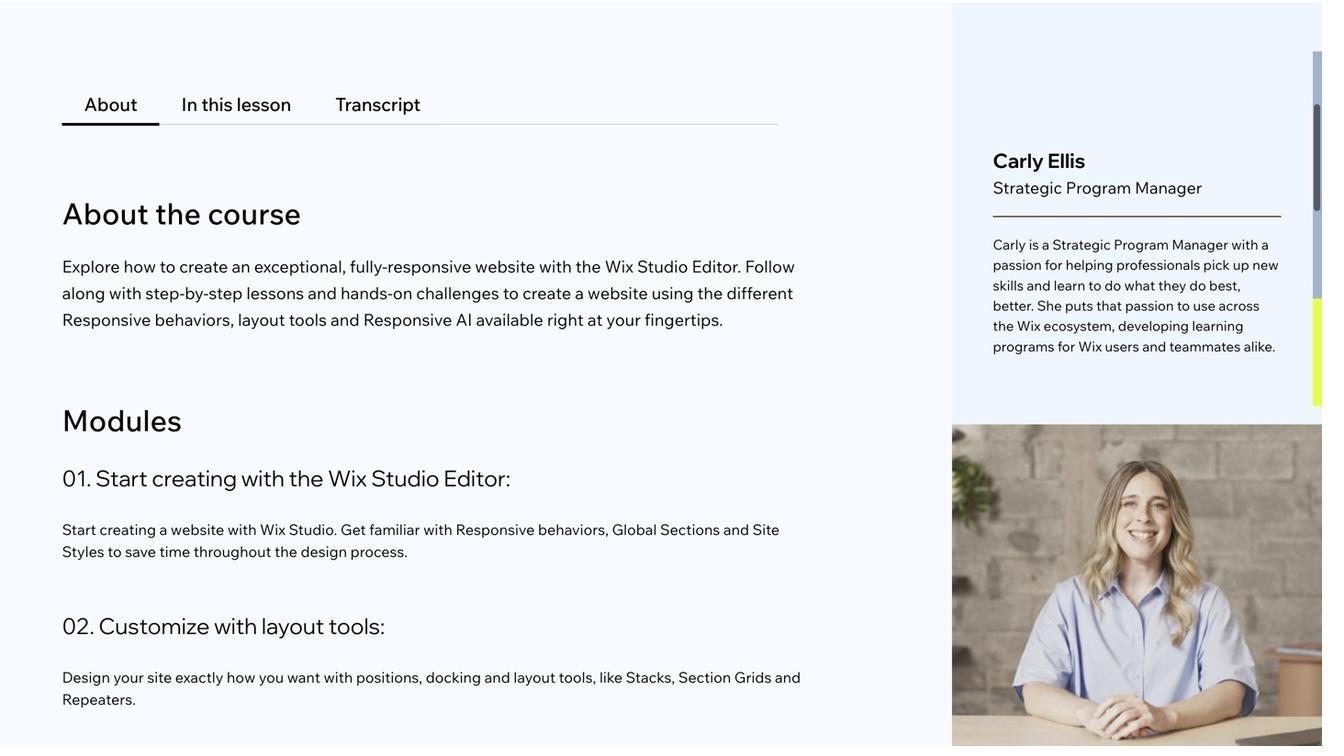 Task type: vqa. For each thing, say whether or not it's contained in the screenshot.
strategic to the top
yes



Task type: locate. For each thing, give the bounding box(es) containing it.
0 horizontal spatial website
[[171, 521, 224, 539]]

0 horizontal spatial your
[[113, 668, 144, 687]]

1 horizontal spatial passion
[[1125, 297, 1174, 314]]

0 vertical spatial create
[[179, 256, 228, 277]]

1 carly from the top
[[993, 148, 1044, 173]]

1 horizontal spatial website
[[475, 256, 535, 277]]

0 vertical spatial program
[[1066, 178, 1131, 198]]

layout inside design your site exactly how you want with positions, docking and layout tools, like stacks, section grids and repeaters.
[[514, 668, 556, 687]]

on
[[393, 283, 413, 303]]

1 do from the left
[[1105, 277, 1121, 294]]

0 vertical spatial how
[[124, 256, 156, 277]]

alike.
[[1244, 338, 1276, 355]]

the down studio. on the left bottom
[[275, 543, 297, 561]]

start right 01.
[[96, 465, 148, 492]]

with
[[1232, 236, 1258, 253], [539, 256, 572, 277], [109, 283, 142, 303], [241, 465, 285, 492], [228, 521, 257, 539], [423, 521, 452, 539], [214, 612, 257, 640], [324, 668, 353, 687]]

about up the explore
[[62, 195, 149, 232]]

create up by-
[[179, 256, 228, 277]]

responsive down along
[[62, 309, 151, 330]]

0 vertical spatial studio
[[637, 256, 688, 277]]

0 horizontal spatial studio
[[371, 465, 439, 492]]

1 vertical spatial your
[[113, 668, 144, 687]]

1 vertical spatial manager
[[1172, 236, 1228, 253]]

you
[[259, 668, 284, 687]]

about the course
[[62, 195, 301, 232]]

layout
[[238, 309, 285, 330], [262, 612, 324, 640], [514, 668, 556, 687]]

carly for is
[[993, 236, 1026, 253]]

1 horizontal spatial responsive
[[363, 309, 452, 330]]

do
[[1105, 277, 1121, 294], [1190, 277, 1206, 294]]

with inside carly is a strategic program manager with a passion for helping professionals pick up new skills and learn to do what they do best, better. she puts that passion to use across the wix ecosystem, developing learning programs for wix users and teammates alike.
[[1232, 236, 1258, 253]]

program down ellis on the right of the page
[[1066, 178, 1131, 198]]

about left in
[[84, 93, 137, 116]]

start creating a website with wix studio. get familiar with responsive behaviors, global sections and site styles to save time throughout the design process.
[[62, 521, 783, 561]]

tools,
[[559, 668, 596, 687]]

passion
[[993, 256, 1042, 273], [1125, 297, 1174, 314]]

about
[[84, 93, 137, 116], [62, 195, 149, 232]]

manager up pick
[[1172, 236, 1228, 253]]

studio up familiar at the left of the page
[[371, 465, 439, 492]]

better.
[[993, 297, 1034, 314]]

1 horizontal spatial studio
[[637, 256, 688, 277]]

manager inside carly ellis strategic program manager
[[1135, 178, 1202, 198]]

0 vertical spatial for
[[1045, 256, 1063, 273]]

responsive down the editor:
[[456, 521, 535, 539]]

and up she
[[1027, 277, 1051, 294]]

repeaters.
[[62, 691, 136, 709]]

1 horizontal spatial create
[[523, 283, 571, 303]]

the down better.
[[993, 317, 1014, 334]]

what
[[1124, 277, 1155, 294]]

creating
[[152, 465, 237, 492], [99, 521, 156, 539]]

create
[[179, 256, 228, 277], [523, 283, 571, 303]]

program
[[1066, 178, 1131, 198], [1114, 236, 1169, 253]]

wix inside explore how to create an exceptional, fully-responsive website with the wix studio editor. follow along with step-by-step lessons and hands-on challenges to create a website using the different responsive behaviors, layout tools and responsive ai available right at your fingertips.
[[605, 256, 633, 277]]

2 horizontal spatial website
[[588, 283, 648, 303]]

and up tools
[[308, 283, 337, 303]]

for down ecosystem,
[[1058, 338, 1075, 355]]

1 horizontal spatial do
[[1190, 277, 1206, 294]]

0 vertical spatial about
[[84, 93, 137, 116]]

program up professionals
[[1114, 236, 1169, 253]]

stacks,
[[626, 668, 675, 687]]

1 horizontal spatial how
[[227, 668, 255, 687]]

0 horizontal spatial passion
[[993, 256, 1042, 273]]

0 vertical spatial your
[[606, 309, 641, 330]]

1 vertical spatial website
[[588, 283, 648, 303]]

explore
[[62, 256, 120, 277]]

is
[[1029, 236, 1039, 253]]

0 vertical spatial creating
[[152, 465, 237, 492]]

fingertips.
[[645, 309, 723, 330]]

layout left tools, at the bottom of page
[[514, 668, 556, 687]]

want
[[287, 668, 320, 687]]

create up right
[[523, 283, 571, 303]]

0 horizontal spatial behaviors,
[[155, 309, 234, 330]]

02.
[[62, 612, 94, 640]]

1 vertical spatial layout
[[262, 612, 324, 640]]

to down helping
[[1089, 277, 1102, 294]]

course
[[208, 195, 301, 232]]

1 vertical spatial behaviors,
[[538, 521, 609, 539]]

time
[[159, 543, 190, 561]]

2 carly from the top
[[993, 236, 1026, 253]]

start up styles
[[62, 521, 96, 539]]

carly inside carly ellis strategic program manager
[[993, 148, 1044, 173]]

creating up the save
[[99, 521, 156, 539]]

right
[[547, 309, 584, 330]]

carly left ellis on the right of the page
[[993, 148, 1044, 173]]

1 horizontal spatial behaviors,
[[538, 521, 609, 539]]

skills
[[993, 277, 1024, 294]]

strategic up helping
[[1053, 236, 1111, 253]]

0 horizontal spatial responsive
[[62, 309, 151, 330]]

website up available
[[475, 256, 535, 277]]

for
[[1045, 256, 1063, 273], [1058, 338, 1075, 355]]

tab list
[[62, 85, 952, 126]]

a inside explore how to create an exceptional, fully-responsive website with the wix studio editor. follow along with step-by-step lessons and hands-on challenges to create a website using the different responsive behaviors, layout tools and responsive ai available right at your fingertips.
[[575, 283, 584, 303]]

1 vertical spatial for
[[1058, 338, 1075, 355]]

carly inside carly is a strategic program manager with a passion for helping professionals pick up new skills and learn to do what they do best, better. she puts that passion to use across the wix ecosystem, developing learning programs for wix users and teammates alike.
[[993, 236, 1026, 253]]

1 vertical spatial carly
[[993, 236, 1026, 253]]

start
[[96, 465, 148, 492], [62, 521, 96, 539]]

carly
[[993, 148, 1044, 173], [993, 236, 1026, 253]]

tools
[[289, 309, 327, 330]]

how
[[124, 256, 156, 277], [227, 668, 255, 687]]

the inside start creating a website with wix studio. get familiar with responsive behaviors, global sections and site styles to save time throughout the design process.
[[275, 543, 297, 561]]

behaviors, left global
[[538, 521, 609, 539]]

a up right
[[575, 283, 584, 303]]

like
[[600, 668, 623, 687]]

the up at
[[576, 256, 601, 277]]

1 horizontal spatial your
[[606, 309, 641, 330]]

your left site
[[113, 668, 144, 687]]

2 vertical spatial website
[[171, 521, 224, 539]]

a up new
[[1262, 236, 1269, 253]]

passion up skills
[[993, 256, 1042, 273]]

1 vertical spatial program
[[1114, 236, 1169, 253]]

along
[[62, 283, 105, 303]]

0 vertical spatial strategic
[[993, 178, 1062, 198]]

pick
[[1203, 256, 1230, 273]]

1 vertical spatial passion
[[1125, 297, 1174, 314]]

2 horizontal spatial responsive
[[456, 521, 535, 539]]

strategic inside carly is a strategic program manager with a passion for helping professionals pick up new skills and learn to do what they do best, better. she puts that passion to use across the wix ecosystem, developing learning programs for wix users and teammates alike.
[[1053, 236, 1111, 253]]

0 horizontal spatial do
[[1105, 277, 1121, 294]]

do up use
[[1190, 277, 1206, 294]]

professionals
[[1116, 256, 1200, 273]]

strategic
[[993, 178, 1062, 198], [1053, 236, 1111, 253]]

0 vertical spatial layout
[[238, 309, 285, 330]]

manager up professionals
[[1135, 178, 1202, 198]]

customize
[[99, 612, 210, 640]]

responsive down on
[[363, 309, 452, 330]]

your right at
[[606, 309, 641, 330]]

and left site
[[723, 521, 749, 539]]

how left you
[[227, 668, 255, 687]]

the down 'editor.'
[[697, 283, 723, 303]]

manager inside carly is a strategic program manager with a passion for helping professionals pick up new skills and learn to do what they do best, better. she puts that passion to use across the wix ecosystem, developing learning programs for wix users and teammates alike.
[[1172, 236, 1228, 253]]

transcript
[[335, 93, 420, 116]]

strategic inside carly ellis strategic program manager
[[993, 178, 1062, 198]]

an
[[232, 256, 250, 277]]

for up learn on the top right of the page
[[1045, 256, 1063, 273]]

layout down lessons
[[238, 309, 285, 330]]

1 vertical spatial studio
[[371, 465, 439, 492]]

how up step-
[[124, 256, 156, 277]]

1 vertical spatial about
[[62, 195, 149, 232]]

0 vertical spatial behaviors,
[[155, 309, 234, 330]]

site
[[147, 668, 172, 687]]

website up at
[[588, 283, 648, 303]]

carly left is
[[993, 236, 1026, 253]]

styles
[[62, 543, 104, 561]]

1 vertical spatial strategic
[[1053, 236, 1111, 253]]

layout up want
[[262, 612, 324, 640]]

editor:
[[444, 465, 511, 492]]

strategic down ellis on the right of the page
[[993, 178, 1062, 198]]

fully-
[[350, 256, 387, 277]]

to inside start creating a website with wix studio. get familiar with responsive behaviors, global sections and site styles to save time throughout the design process.
[[108, 543, 122, 561]]

the up studio. on the left bottom
[[289, 465, 324, 492]]

this
[[201, 93, 233, 116]]

1 vertical spatial creating
[[99, 521, 156, 539]]

passion up developing
[[1125, 297, 1174, 314]]

studio
[[637, 256, 688, 277], [371, 465, 439, 492]]

0 vertical spatial manager
[[1135, 178, 1202, 198]]

behaviors, inside explore how to create an exceptional, fully-responsive website with the wix studio editor. follow along with step-by-step lessons and hands-on challenges to create a website using the different responsive behaviors, layout tools and responsive ai available right at your fingertips.
[[155, 309, 234, 330]]

0 vertical spatial carly
[[993, 148, 1044, 173]]

0 horizontal spatial how
[[124, 256, 156, 277]]

2 vertical spatial layout
[[514, 668, 556, 687]]

and down hands-
[[331, 309, 360, 330]]

1 vertical spatial start
[[62, 521, 96, 539]]

to left the save
[[108, 543, 122, 561]]

your
[[606, 309, 641, 330], [113, 668, 144, 687]]

behaviors,
[[155, 309, 234, 330], [538, 521, 609, 539]]

1 vertical spatial how
[[227, 668, 255, 687]]

step
[[209, 283, 243, 303]]

a up the time
[[159, 521, 167, 539]]

do up that on the right of page
[[1105, 277, 1121, 294]]

0 vertical spatial website
[[475, 256, 535, 277]]

and
[[1027, 277, 1051, 294], [308, 283, 337, 303], [331, 309, 360, 330], [1142, 338, 1166, 355], [723, 521, 749, 539], [484, 668, 510, 687], [775, 668, 801, 687]]

responsive
[[62, 309, 151, 330], [363, 309, 452, 330], [456, 521, 535, 539]]

creating up the time
[[152, 465, 237, 492]]

tab list containing about
[[62, 85, 952, 126]]

1 vertical spatial create
[[523, 283, 571, 303]]

website up the time
[[171, 521, 224, 539]]

carly ellis strategic program manager
[[993, 148, 1202, 198]]

0 vertical spatial start
[[96, 465, 148, 492]]

behaviors, down by-
[[155, 309, 234, 330]]

studio up the using
[[637, 256, 688, 277]]

a
[[1042, 236, 1049, 253], [1262, 236, 1269, 253], [575, 283, 584, 303], [159, 521, 167, 539]]



Task type: describe. For each thing, give the bounding box(es) containing it.
ellis
[[1048, 148, 1086, 173]]

about for about
[[84, 93, 137, 116]]

ecosystem,
[[1044, 317, 1115, 334]]

familiar
[[369, 521, 420, 539]]

at
[[587, 309, 603, 330]]

and inside start creating a website with wix studio. get familiar with responsive behaviors, global sections and site styles to save time throughout the design process.
[[723, 521, 749, 539]]

your inside explore how to create an exceptional, fully-responsive website with the wix studio editor. follow along with step-by-step lessons and hands-on challenges to create a website using the different responsive behaviors, layout tools and responsive ai available right at your fingertips.
[[606, 309, 641, 330]]

how inside explore how to create an exceptional, fully-responsive website with the wix studio editor. follow along with step-by-step lessons and hands-on challenges to create a website using the different responsive behaviors, layout tools and responsive ai available right at your fingertips.
[[124, 256, 156, 277]]

editor.
[[692, 256, 741, 277]]

design
[[62, 668, 110, 687]]

0 vertical spatial passion
[[993, 256, 1042, 273]]

positions,
[[356, 668, 422, 687]]

responsive inside start creating a website with wix studio. get familiar with responsive behaviors, global sections and site styles to save time throughout the design process.
[[456, 521, 535, 539]]

explore how to create an exceptional, fully-responsive website with the wix studio editor. follow along with step-by-step lessons and hands-on challenges to create a website using the different responsive behaviors, layout tools and responsive ai available right at your fingertips.
[[62, 256, 795, 330]]

and right docking
[[484, 668, 510, 687]]

with inside design your site exactly how you want with positions, docking and layout tools, like stacks, section grids and repeaters.
[[324, 668, 353, 687]]

they
[[1158, 277, 1186, 294]]

tools:
[[329, 612, 385, 640]]

users
[[1105, 338, 1139, 355]]

exceptional,
[[254, 256, 346, 277]]

studio inside explore how to create an exceptional, fully-responsive website with the wix studio editor. follow along with step-by-step lessons and hands-on challenges to create a website using the different responsive behaviors, layout tools and responsive ai available right at your fingertips.
[[637, 256, 688, 277]]

in this lesson
[[181, 93, 291, 116]]

teammates
[[1169, 338, 1241, 355]]

follow
[[745, 256, 795, 277]]

website inside start creating a website with wix studio. get familiar with responsive behaviors, global sections and site styles to save time throughout the design process.
[[171, 521, 224, 539]]

process.
[[350, 543, 408, 561]]

responsive
[[387, 256, 471, 277]]

and down developing
[[1142, 338, 1166, 355]]

01.
[[62, 465, 91, 492]]

by-
[[185, 283, 209, 303]]

program inside carly is a strategic program manager with a passion for helping professionals pick up new skills and learn to do what they do best, better. she puts that passion to use across the wix ecosystem, developing learning programs for wix users and teammates alike.
[[1114, 236, 1169, 253]]

get
[[341, 521, 366, 539]]

0 horizontal spatial create
[[179, 256, 228, 277]]

behaviors, inside start creating a website with wix studio. get familiar with responsive behaviors, global sections and site styles to save time throughout the design process.
[[538, 521, 609, 539]]

design your site exactly how you want with positions, docking and layout tools, like stacks, section grids and repeaters.
[[62, 668, 804, 709]]

sections
[[660, 521, 720, 539]]

layout inside explore how to create an exceptional, fully-responsive website with the wix studio editor. follow along with step-by-step lessons and hands-on challenges to create a website using the different responsive behaviors, layout tools and responsive ai available right at your fingertips.
[[238, 309, 285, 330]]

programs
[[993, 338, 1055, 355]]

01. start creating with the wix studio editor:
[[62, 465, 511, 492]]

to left use
[[1177, 297, 1190, 314]]

use
[[1193, 297, 1216, 314]]

exactly
[[175, 668, 223, 687]]

ai
[[456, 309, 472, 330]]

site
[[753, 521, 780, 539]]

program inside carly ellis strategic program manager
[[1066, 178, 1131, 198]]

how inside design your site exactly how you want with positions, docking and layout tools, like stacks, section grids and repeaters.
[[227, 668, 255, 687]]

hands-
[[341, 283, 393, 303]]

new
[[1253, 256, 1279, 273]]

she
[[1037, 297, 1062, 314]]

in
[[181, 93, 197, 116]]

to up available
[[503, 283, 519, 303]]

the left course
[[155, 195, 201, 232]]

that
[[1096, 297, 1122, 314]]

design
[[301, 543, 347, 561]]

to up step-
[[160, 256, 176, 277]]

02. customize with layout tools:
[[62, 612, 385, 640]]

global
[[612, 521, 657, 539]]

section
[[678, 668, 731, 687]]

throughout
[[194, 543, 271, 561]]

the inside carly is a strategic program manager with a passion for helping professionals pick up new skills and learn to do what they do best, better. she puts that passion to use across the wix ecosystem, developing learning programs for wix users and teammates alike.
[[993, 317, 1014, 334]]

challenges
[[416, 283, 499, 303]]

step-
[[145, 283, 185, 303]]

grids
[[734, 668, 772, 687]]

helping
[[1066, 256, 1113, 273]]

2 do from the left
[[1190, 277, 1206, 294]]

docking
[[426, 668, 481, 687]]

different
[[727, 283, 793, 303]]

wix inside start creating a website with wix studio. get familiar with responsive behaviors, global sections and site styles to save time throughout the design process.
[[260, 521, 285, 539]]

across
[[1219, 297, 1260, 314]]

about for about the course
[[62, 195, 149, 232]]

save
[[125, 543, 156, 561]]

modules
[[62, 402, 182, 439]]

lessons
[[246, 283, 304, 303]]

and right the grids
[[775, 668, 801, 687]]

learn
[[1054, 277, 1085, 294]]

a inside start creating a website with wix studio. get familiar with responsive behaviors, global sections and site styles to save time throughout the design process.
[[159, 521, 167, 539]]

start inside start creating a website with wix studio. get familiar with responsive behaviors, global sections and site styles to save time throughout the design process.
[[62, 521, 96, 539]]

a right is
[[1042, 236, 1049, 253]]

up
[[1233, 256, 1249, 273]]

available
[[476, 309, 543, 330]]

lesson
[[237, 93, 291, 116]]

carly for ellis
[[993, 148, 1044, 173]]

your inside design your site exactly how you want with positions, docking and layout tools, like stacks, section grids and repeaters.
[[113, 668, 144, 687]]

puts
[[1065, 297, 1093, 314]]

creating inside start creating a website with wix studio. get familiar with responsive behaviors, global sections and site styles to save time throughout the design process.
[[99, 521, 156, 539]]

learning
[[1192, 317, 1244, 334]]

carly is a strategic program manager with a passion for helping professionals pick up new skills and learn to do what they do best, better. she puts that passion to use across the wix ecosystem, developing learning programs for wix users and teammates alike.
[[993, 236, 1279, 355]]

best,
[[1209, 277, 1241, 294]]

developing
[[1118, 317, 1189, 334]]

using
[[652, 283, 694, 303]]

studio.
[[289, 521, 337, 539]]



